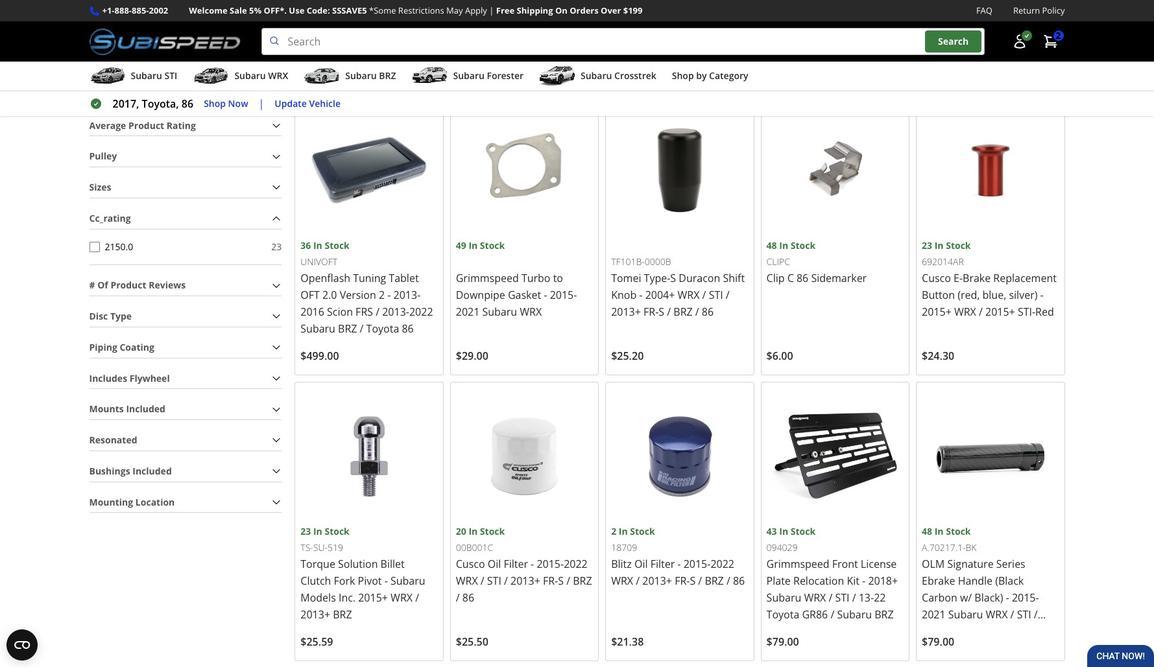 Task type: describe. For each thing, give the bounding box(es) containing it.
univoft
[[301, 256, 337, 268]]

2014-
[[922, 659, 949, 668]]

search
[[938, 35, 969, 48]]

+1-888-885-2002 link
[[102, 4, 168, 18]]

fork
[[334, 574, 355, 589]]

subaru crosstrek
[[581, 69, 656, 82]]

faq
[[976, 5, 993, 16]]

2015+ for torque solution billet clutch fork pivot - subaru models inc. 2015+ wrx / 2013+ brz
[[358, 591, 388, 605]]

in for blitz oil filter - 2015-2022 wrx / 2013+ fr-s / brz / 86
[[619, 526, 628, 538]]

blitz
[[611, 557, 632, 572]]

- inside 36 in stock univoft openflash tuning tablet oft 2.0 version 2 - 2013- 2016 scion frs / 2013-2022 subaru brz / toyota 86
[[387, 288, 391, 302]]

grimmspeed front license plate relocation kit - 2018+ subaru wrx / sti / 13-22 toyota gr86 / subaru brz image
[[767, 388, 904, 525]]

on
[[555, 5, 568, 16]]

mounting location button
[[89, 493, 282, 513]]

$29.00
[[456, 349, 488, 363]]

2015- inside 48 in stock a.70217.1-bk olm signature series ebrake handle (black carbon w/ black) - 2015- 2021 subaru wrx / sti / 2013-2021 scion fr-s / subaru brz / toyota 86 / 2014-2018 forester /
[[1012, 591, 1039, 605]]

subaru forester button
[[412, 64, 524, 90]]

series
[[996, 557, 1025, 572]]

brz inside 43 in stock 094029 grimmspeed front license plate relocation kit - 2018+ subaru wrx / sti / 13-22 toyota gr86 / subaru brz
[[875, 608, 894, 622]]

0 vertical spatial 2013-
[[393, 288, 421, 302]]

48 for olm signature series ebrake handle (black carbon w/ black) - 2015- 2021 subaru wrx / sti / 2013-2021 scion fr-s / subaru brz / toyota 86 / 2014-2018 forester /
[[922, 526, 932, 538]]

black)
[[975, 591, 1003, 605]]

86 inside 36 in stock univoft openflash tuning tablet oft 2.0 version 2 - 2013- 2016 scion frs / 2013-2022 subaru brz / toyota 86
[[402, 322, 414, 336]]

toyota,
[[142, 97, 179, 111]]

brz inside the 2 in stock 18709 blitz oil filter - 2015-2022 wrx / 2013+ fr-s / brz / 86
[[705, 574, 724, 589]]

48 in stock clipc clip c 86 sidemarker
[[767, 239, 867, 285]]

2021 inside grimmspeed turbo to downpipe gasket - 2015- 2021 subaru wrx
[[456, 305, 480, 319]]

mounts
[[89, 403, 124, 415]]

tomei
[[611, 271, 641, 285]]

$15.00 link
[[450, 0, 599, 89]]

sti inside 43 in stock 094029 grimmspeed front license plate relocation kit - 2018+ subaru wrx / sti / 13-22 toyota gr86 / subaru brz
[[835, 591, 850, 605]]

plate
[[767, 574, 791, 589]]

subaru inside 23 in stock ts-su-519 torque solution billet clutch fork pivot - subaru models inc. 2015+ wrx / 2013+ brz
[[391, 574, 425, 589]]

- inside 23 in stock 692014ar cusco e-brake replacement button (red, blue, silver) - 2015+ wrx / 2015+ sti-red
[[1040, 288, 1044, 302]]

2 for 2
[[1056, 29, 1061, 42]]

bushings
[[89, 465, 130, 477]]

36
[[301, 239, 311, 252]]

billet
[[381, 557, 405, 572]]

0 vertical spatial |
[[489, 5, 494, 16]]

blitz oil filter - 2015-2022 wrx / 2013+ fr-s / brz / 86 image
[[611, 388, 748, 525]]

to
[[553, 271, 563, 285]]

$28.95
[[922, 62, 954, 77]]

downpipe
[[456, 288, 505, 302]]

scion inside 36 in stock univoft openflash tuning tablet oft 2.0 version 2 - 2013- 2016 scion frs / 2013-2022 subaru brz / toyota 86
[[327, 305, 353, 319]]

scion inside 48 in stock a.70217.1-bk olm signature series ebrake handle (black carbon w/ black) - 2015- 2021 subaru wrx / sti / 2013-2021 scion fr-s / subaru brz / toyota 86 / 2014-2018 forester /
[[975, 625, 1001, 639]]

resonated button
[[89, 431, 282, 451]]

toyota inside 36 in stock univoft openflash tuning tablet oft 2.0 version 2 - 2013- 2016 scion frs / 2013-2022 subaru brz / toyota 86
[[366, 322, 399, 336]]

tomei type-s duracon shift knob - 2004+ wrx / sti / 2013+ fr-s / brz / 86 image
[[611, 101, 748, 239]]

subaru down 13-
[[837, 608, 872, 622]]

olm
[[922, 557, 945, 572]]

wrx inside grimmspeed turbo to downpipe gasket - 2015- 2021 subaru wrx
[[520, 305, 542, 319]]

20 in stock 00b001c cusco oil filter - 2015-2022 wrx / sti / 2013+ fr-s / brz / 86
[[456, 526, 592, 605]]

clip
[[767, 271, 785, 285]]

brake
[[963, 271, 991, 285]]

button image
[[1012, 34, 1027, 49]]

0000b
[[645, 256, 671, 268]]

2015- inside grimmspeed turbo to downpipe gasket - 2015- 2021 subaru wrx
[[550, 288, 577, 302]]

subaru inside subaru brz dropdown button
[[345, 69, 377, 82]]

grimmspeed inside grimmspeed turbo to downpipe gasket - 2015- 2021 subaru wrx
[[456, 271, 519, 285]]

in for cusco e-brake replacement button (red, blue, silver) - 2015+ wrx / 2015+ sti-red
[[935, 239, 944, 252]]

0 vertical spatial product
[[128, 119, 164, 131]]

free
[[496, 5, 515, 16]]

flywheel
[[130, 372, 170, 384]]

relocation
[[793, 574, 844, 589]]

return
[[1013, 5, 1040, 16]]

- inside 20 in stock 00b001c cusco oil filter - 2015-2022 wrx / sti / 2013+ fr-s / brz / 86
[[531, 557, 534, 572]]

clip c 86 sidemarker image
[[767, 101, 904, 239]]

gasket
[[508, 288, 541, 302]]

cusco for cusco oil filter - 2015-2022 wrx / sti / 2013+ fr-s / brz / 86
[[456, 557, 485, 572]]

stock for torque solution billet clutch fork pivot - subaru models inc. 2015+ wrx / 2013+ brz
[[325, 526, 350, 538]]

fr- inside the tomei type-s duracon shift knob - 2004+ wrx / sti / 2013+ fr-s / brz / 86
[[644, 305, 659, 319]]

includes flywheel
[[89, 372, 170, 384]]

return policy link
[[1013, 4, 1065, 18]]

2 horizontal spatial 2021
[[949, 625, 973, 639]]

43 in stock 094029 grimmspeed front license plate relocation kit - 2018+ subaru wrx / sti / 13-22 toyota gr86 / subaru brz
[[767, 526, 898, 622]]

su-
[[313, 542, 328, 554]]

sti inside 20 in stock 00b001c cusco oil filter - 2015-2022 wrx / sti / 2013+ fr-s / brz / 86
[[487, 574, 501, 589]]

disc
[[89, 310, 108, 322]]

48 for clip c 86 sidemarker
[[767, 239, 777, 252]]

subaru brz button
[[304, 64, 396, 90]]

tomei type-s duracon shift knob - 2004+ wrx / sti / 2013+ fr-s / brz / 86
[[611, 271, 745, 319]]

1 vertical spatial |
[[259, 97, 264, 111]]

/ inside 23 in stock ts-su-519 torque solution billet clutch fork pivot - subaru models inc. 2015+ wrx / 2013+ brz
[[415, 591, 419, 605]]

kit
[[847, 574, 860, 589]]

subaru brz
[[345, 69, 396, 82]]

*some
[[369, 5, 396, 16]]

shop by category button
[[672, 64, 748, 90]]

update vehicle
[[275, 97, 341, 109]]

1 vertical spatial product
[[111, 279, 146, 291]]

update
[[275, 97, 307, 109]]

*some restrictions may apply | free shipping on orders over $199
[[369, 5, 643, 16]]

18709
[[611, 542, 637, 554]]

ebrake
[[922, 574, 955, 589]]

filter for fr-
[[650, 557, 675, 572]]

2150.0 button
[[89, 242, 100, 252]]

brz inside the tomei type-s duracon shift knob - 2004+ wrx / sti / 2013+ fr-s / brz / 86
[[674, 305, 693, 319]]

stock for olm signature series ebrake handle (black carbon w/ black) - 2015- 2021 subaru wrx / sti / 2013-2021 scion fr-s / subaru brz / toyota 86 / 2014-2018 forester /
[[946, 526, 971, 538]]

$79.00 for olm signature series ebrake handle (black carbon w/ black) - 2015- 2021 subaru wrx / sti / 2013-2021 scion fr-s / subaru brz / toyota 86 / 2014-2018 forester /
[[922, 635, 954, 650]]

wrx inside 43 in stock 094029 grimmspeed front license plate relocation kit - 2018+ subaru wrx / sti / 13-22 toyota gr86 / subaru brz
[[804, 591, 826, 605]]

- inside 43 in stock 094029 grimmspeed front license plate relocation kit - 2018+ subaru wrx / sti / 13-22 toyota gr86 / subaru brz
[[862, 574, 866, 589]]

shop for shop now
[[204, 97, 226, 109]]

fr- inside 20 in stock 00b001c cusco oil filter - 2015-2022 wrx / sti / 2013+ fr-s / brz / 86
[[543, 574, 558, 589]]

oft
[[301, 288, 320, 302]]

brz inside 48 in stock a.70217.1-bk olm signature series ebrake handle (black carbon w/ black) - 2015- 2021 subaru wrx / sti / 2013-2021 scion fr-s / subaru brz / toyota 86 / 2014-2018 forester /
[[959, 642, 978, 656]]

piping coating button
[[89, 338, 282, 358]]

86 inside the 2 in stock 18709 blitz oil filter - 2015-2022 wrx / 2013+ fr-s / brz / 86
[[733, 574, 745, 589]]

$28.95 link
[[916, 0, 1065, 89]]

sssave5
[[332, 5, 367, 16]]

cusco oil filter - 2015-2022 wrx / sti / 2013+ fr-s / brz / 86 image
[[456, 388, 593, 525]]

5%
[[249, 5, 262, 16]]

front
[[832, 557, 858, 572]]

sti inside 48 in stock a.70217.1-bk olm signature series ebrake handle (black carbon w/ black) - 2015- 2021 subaru wrx / sti / 2013-2021 scion fr-s / subaru brz / toyota 86 / 2014-2018 forester /
[[1017, 608, 1031, 622]]

pulley button
[[89, 147, 282, 167]]

rating
[[167, 119, 196, 131]]

692014ar
[[922, 256, 964, 268]]

included for mounts included
[[126, 403, 165, 415]]

license
[[861, 557, 897, 572]]

$26.50
[[301, 62, 333, 77]]

subaru inside grimmspeed turbo to downpipe gasket - 2015- 2021 subaru wrx
[[482, 305, 517, 319]]

brz inside 36 in stock univoft openflash tuning tablet oft 2.0 version 2 - 2013- 2016 scion frs / 2013-2022 subaru brz / toyota 86
[[338, 322, 357, 336]]

86 inside 20 in stock 00b001c cusco oil filter - 2015-2022 wrx / sti / 2013+ fr-s / brz / 86
[[462, 591, 474, 605]]

subaru inside subaru forester dropdown button
[[453, 69, 484, 82]]

grimmspeed inside 43 in stock 094029 grimmspeed front license plate relocation kit - 2018+ subaru wrx / sti / 13-22 toyota gr86 / subaru brz
[[767, 557, 829, 572]]

reviews
[[149, 279, 186, 291]]

in right 49
[[469, 239, 478, 252]]

2.0
[[322, 288, 337, 302]]

- inside the 2 in stock 18709 blitz oil filter - 2015-2022 wrx / 2013+ fr-s / brz / 86
[[678, 557, 681, 572]]

handle
[[958, 574, 993, 589]]

subaru inside subaru sti dropdown button
[[131, 69, 162, 82]]

wrx inside the tomei type-s duracon shift knob - 2004+ wrx / sti / 2013+ fr-s / brz / 86
[[678, 288, 700, 302]]

- inside grimmspeed turbo to downpipe gasket - 2015- 2021 subaru wrx
[[544, 288, 547, 302]]

crosstrek
[[614, 69, 656, 82]]

- inside the tomei type-s duracon shift knob - 2004+ wrx / sti / 2013+ fr-s / brz / 86
[[639, 288, 643, 302]]

subaru up 2014-
[[922, 642, 957, 656]]

36 in stock univoft openflash tuning tablet oft 2.0 version 2 - 2013- 2016 scion frs / 2013-2022 subaru brz / toyota 86
[[301, 239, 433, 336]]

sti inside subaru sti dropdown button
[[164, 69, 177, 82]]

welcome
[[189, 5, 227, 16]]

gr86
[[802, 608, 828, 622]]

cc_rating
[[89, 212, 131, 224]]

wrx inside 20 in stock 00b001c cusco oil filter - 2015-2022 wrx / sti / 2013+ fr-s / brz / 86
[[456, 574, 478, 589]]

a subaru brz thumbnail image image
[[304, 66, 340, 86]]

2015- inside 20 in stock 00b001c cusco oil filter - 2015-2022 wrx / sti / 2013+ fr-s / brz / 86
[[537, 557, 564, 572]]

2022 inside 36 in stock univoft openflash tuning tablet oft 2.0 version 2 - 2013- 2016 scion frs / 2013-2022 subaru brz / toyota 86
[[409, 305, 433, 319]]

silver)
[[1009, 288, 1038, 302]]

stock for grimmspeed front license plate relocation kit - 2018+ subaru wrx / sti / 13-22 toyota gr86 / subaru brz
[[791, 526, 816, 538]]

frs
[[356, 305, 373, 319]]

2 button
[[1036, 29, 1065, 55]]

oil for sti
[[488, 557, 501, 572]]

in for torque solution billet clutch fork pivot - subaru models inc. 2015+ wrx / 2013+ brz
[[313, 526, 322, 538]]

apply
[[465, 5, 487, 16]]

faq link
[[976, 4, 993, 18]]

use
[[289, 5, 304, 16]]

stock for cusco oil filter - 2015-2022 wrx / sti / 2013+ fr-s / brz / 86
[[480, 526, 505, 538]]

519
[[328, 542, 343, 554]]

s inside 20 in stock 00b001c cusco oil filter - 2015-2022 wrx / sti / 2013+ fr-s / brz / 86
[[558, 574, 564, 589]]

shop now link
[[204, 97, 248, 111]]

23 in stock ts-su-519 torque solution billet clutch fork pivot - subaru models inc. 2015+ wrx / 2013+ brz
[[301, 526, 425, 622]]

2015- inside the 2 in stock 18709 blitz oil filter - 2015-2022 wrx / 2013+ fr-s / brz / 86
[[684, 557, 711, 572]]

stock for cusco e-brake replacement button (red, blue, silver) - 2015+ wrx / 2015+ sti-red
[[946, 239, 971, 252]]

sidemarker
[[811, 271, 867, 285]]

fr- inside 48 in stock a.70217.1-bk olm signature series ebrake handle (black carbon w/ black) - 2015- 2021 subaru wrx / sti / 2013-2021 scion fr-s / subaru brz / toyota 86 / 2014-2018 forester /
[[1004, 625, 1019, 639]]

2013+ inside the tomei type-s duracon shift knob - 2004+ wrx / sti / 2013+ fr-s / brz / 86
[[611, 305, 641, 319]]



Task type: locate. For each thing, give the bounding box(es) containing it.
c
[[787, 271, 794, 285]]

brz
[[379, 69, 396, 82], [674, 305, 693, 319], [338, 322, 357, 336], [573, 574, 592, 589], [705, 574, 724, 589], [333, 608, 352, 622], [875, 608, 894, 622], [959, 642, 978, 656]]

1 $79.00 from the left
[[767, 635, 799, 650]]

stock up 18709
[[630, 526, 655, 538]]

1 vertical spatial toyota
[[767, 608, 799, 622]]

average
[[89, 119, 126, 131]]

1 vertical spatial 48
[[922, 526, 932, 538]]

sti down kit
[[835, 591, 850, 605]]

in up su-
[[313, 526, 322, 538]]

subispeed logo image
[[89, 28, 240, 55]]

sti up toyota,
[[164, 69, 177, 82]]

stock inside 48 in stock clipc clip c 86 sidemarker
[[791, 239, 816, 252]]

wrx down duracon
[[678, 288, 700, 302]]

2013- right frs
[[382, 305, 409, 319]]

scion down 2.0
[[327, 305, 353, 319]]

subaru down w/
[[948, 608, 983, 622]]

filter inside 20 in stock 00b001c cusco oil filter - 2015-2022 wrx / sti / 2013+ fr-s / brz / 86
[[504, 557, 528, 572]]

toyota inside 43 in stock 094029 grimmspeed front license plate relocation kit - 2018+ subaru wrx / sti / 13-22 toyota gr86 / subaru brz
[[767, 608, 799, 622]]

2013+ inside the 2 in stock 18709 blitz oil filter - 2015-2022 wrx / 2013+ fr-s / brz / 86
[[642, 574, 672, 589]]

0 horizontal spatial 2021
[[456, 305, 480, 319]]

0 vertical spatial 2
[[1056, 29, 1061, 42]]

1 horizontal spatial 48
[[922, 526, 932, 538]]

23 for su-
[[301, 526, 311, 538]]

13-
[[859, 591, 874, 605]]

may
[[446, 5, 463, 16]]

toyota down frs
[[366, 322, 399, 336]]

included inside bushings included dropdown button
[[132, 465, 172, 477]]

2022 for cusco oil filter - 2015-2022 wrx / sti / 2013+ fr-s / brz / 86
[[564, 557, 588, 572]]

/ inside 23 in stock 692014ar cusco e-brake replacement button (red, blue, silver) - 2015+ wrx / 2015+ sti-red
[[979, 305, 983, 319]]

brz inside dropdown button
[[379, 69, 396, 82]]

torque
[[301, 557, 335, 572]]

23 up 692014ar
[[922, 239, 932, 252]]

1 vertical spatial included
[[132, 465, 172, 477]]

coating
[[120, 341, 154, 353]]

wrx down (red,
[[954, 305, 976, 319]]

1 vertical spatial scion
[[975, 625, 1001, 639]]

in inside 48 in stock a.70217.1-bk olm signature series ebrake handle (black carbon w/ black) - 2015- 2021 subaru wrx / sti / 2013-2021 scion fr-s / subaru brz / toyota 86 / 2014-2018 forester /
[[935, 526, 944, 538]]

wrx down gasket
[[520, 305, 542, 319]]

49 in stock
[[456, 239, 505, 252]]

wrx down 'blitz'
[[611, 574, 633, 589]]

wrx inside 23 in stock ts-su-519 torque solution billet clutch fork pivot - subaru models inc. 2015+ wrx / 2013+ brz
[[391, 591, 413, 605]]

shop
[[672, 69, 694, 82], [204, 97, 226, 109]]

orders
[[570, 5, 599, 16]]

oil right 'blitz'
[[634, 557, 648, 572]]

1 horizontal spatial cusco
[[922, 271, 951, 285]]

cusco inside 23 in stock 692014ar cusco e-brake replacement button (red, blue, silver) - 2015+ wrx / 2015+ sti-red
[[922, 271, 951, 285]]

2 for 2 in stock 18709 blitz oil filter - 2015-2022 wrx / 2013+ fr-s / brz / 86
[[611, 526, 616, 538]]

0 vertical spatial toyota
[[366, 322, 399, 336]]

mounting
[[89, 496, 133, 508]]

shop left the now
[[204, 97, 226, 109]]

mounts included
[[89, 403, 165, 415]]

2 horizontal spatial toyota
[[988, 642, 1021, 656]]

2 vertical spatial 2
[[611, 526, 616, 538]]

43
[[767, 526, 777, 538]]

forester inside 48 in stock a.70217.1-bk olm signature series ebrake handle (black carbon w/ black) - 2015- 2021 subaru wrx / sti / 2013-2021 scion fr-s / subaru brz / toyota 86 / 2014-2018 forester /
[[975, 659, 1016, 668]]

2 inside 36 in stock univoft openflash tuning tablet oft 2.0 version 2 - 2013- 2016 scion frs / 2013-2022 subaru brz / toyota 86
[[379, 288, 385, 302]]

1 horizontal spatial 2021
[[922, 608, 946, 622]]

average product rating button
[[89, 116, 282, 136]]

piping
[[89, 341, 117, 353]]

0 vertical spatial 48
[[767, 239, 777, 252]]

in up a.70217.1-
[[935, 526, 944, 538]]

subaru right a subaru brz thumbnail image
[[345, 69, 377, 82]]

in inside 23 in stock 692014ar cusco e-brake replacement button (red, blue, silver) - 2015+ wrx / 2015+ sti-red
[[935, 239, 944, 252]]

included up location
[[132, 465, 172, 477]]

2015+ for cusco e-brake replacement button (red, blue, silver) - 2015+ wrx / 2015+ sti-red
[[985, 305, 1015, 319]]

22
[[874, 591, 886, 605]]

cc_rating button
[[89, 209, 282, 229]]

mounts included button
[[89, 400, 282, 420]]

2022 inside 20 in stock 00b001c cusco oil filter - 2015-2022 wrx / sti / 2013+ fr-s / brz / 86
[[564, 557, 588, 572]]

subaru down plate
[[767, 591, 801, 605]]

s inside 48 in stock a.70217.1-bk olm signature series ebrake handle (black carbon w/ black) - 2015- 2021 subaru wrx / sti / 2013-2021 scion fr-s / subaru brz / toyota 86 / 2014-2018 forester /
[[1019, 625, 1025, 639]]

grimmspeed turbo to downpipe gasket - 2015- 2021 subaru wrx
[[456, 271, 577, 319]]

code:
[[307, 5, 330, 16]]

torque solution billet clutch fork pivot - subaru models inc. 2015+ wrx / 2013+ brz image
[[301, 388, 438, 525]]

subaru inside subaru wrx dropdown button
[[234, 69, 266, 82]]

scion
[[327, 305, 353, 319], [975, 625, 1001, 639]]

2150.0
[[105, 241, 133, 253]]

0 horizontal spatial toyota
[[366, 322, 399, 336]]

ts-
[[301, 542, 313, 554]]

toyota inside 48 in stock a.70217.1-bk olm signature series ebrake handle (black carbon w/ black) - 2015- 2021 subaru wrx / sti / 2013-2021 scion fr-s / subaru brz / toyota 86 / 2014-2018 forester /
[[988, 642, 1021, 656]]

bushings included
[[89, 465, 172, 477]]

a subaru crosstrek thumbnail image image
[[539, 66, 575, 86]]

2 horizontal spatial 2015+
[[985, 305, 1015, 319]]

1 horizontal spatial 2
[[611, 526, 616, 538]]

885-
[[132, 5, 149, 16]]

subaru left crosstrek
[[581, 69, 612, 82]]

20
[[456, 526, 466, 538]]

vehicle
[[309, 97, 341, 109]]

welcome sale 5% off*. use code: sssave5
[[189, 5, 367, 16]]

1 vertical spatial forester
[[975, 659, 1016, 668]]

search input field
[[261, 28, 984, 55]]

2022
[[409, 305, 433, 319], [564, 557, 588, 572], [711, 557, 734, 572]]

fr- inside the 2 in stock 18709 blitz oil filter - 2015-2022 wrx / 2013+ fr-s / brz / 86
[[675, 574, 690, 589]]

in up clipc
[[779, 239, 788, 252]]

stock inside 43 in stock 094029 grimmspeed front license plate relocation kit - 2018+ subaru wrx / sti / 13-22 toyota gr86 / subaru brz
[[791, 526, 816, 538]]

0 horizontal spatial forester
[[487, 69, 524, 82]]

1 vertical spatial 2
[[379, 288, 385, 302]]

oil for 2013+
[[634, 557, 648, 572]]

cusco for cusco e-brake replacement button (red, blue, silver) - 2015+ wrx / 2015+ sti-red
[[922, 271, 951, 285]]

filter for /
[[504, 557, 528, 572]]

wrx up gr86 at the bottom right
[[804, 591, 826, 605]]

0 vertical spatial 2021
[[456, 305, 480, 319]]

$21.38
[[611, 635, 644, 650]]

sti down "00b001c"
[[487, 574, 501, 589]]

48 up clipc
[[767, 239, 777, 252]]

in up 18709
[[619, 526, 628, 538]]

includes
[[89, 372, 127, 384]]

1 horizontal spatial grimmspeed
[[767, 557, 829, 572]]

0 horizontal spatial 2015+
[[358, 591, 388, 605]]

in up 692014ar
[[935, 239, 944, 252]]

23 for cusco
[[922, 239, 932, 252]]

in right 20
[[469, 526, 478, 538]]

2 inside the 2 in stock 18709 blitz oil filter - 2015-2022 wrx / 2013+ fr-s / brz / 86
[[611, 526, 616, 538]]

subaru down 2016
[[301, 322, 335, 336]]

# of product reviews button
[[89, 276, 282, 296]]

|
[[489, 5, 494, 16], [259, 97, 264, 111]]

disc type
[[89, 310, 132, 322]]

red
[[1035, 305, 1054, 319]]

2022 for blitz oil filter - 2015-2022 wrx / 2013+ fr-s / brz / 86
[[711, 557, 734, 572]]

subaru inside 36 in stock univoft openflash tuning tablet oft 2.0 version 2 - 2013- 2016 scion frs / 2013-2022 subaru brz / toyota 86
[[301, 322, 335, 336]]

cusco down "00b001c"
[[456, 557, 485, 572]]

0 horizontal spatial $79.00
[[767, 635, 799, 650]]

1 vertical spatial cusco
[[456, 557, 485, 572]]

in inside 20 in stock 00b001c cusco oil filter - 2015-2022 wrx / sti / 2013+ fr-s / brz / 86
[[469, 526, 478, 538]]

2 down tuning
[[379, 288, 385, 302]]

oil inside 20 in stock 00b001c cusco oil filter - 2015-2022 wrx / sti / 2013+ fr-s / brz / 86
[[488, 557, 501, 572]]

cusco inside 20 in stock 00b001c cusco oil filter - 2015-2022 wrx / sti / 2013+ fr-s / brz / 86
[[456, 557, 485, 572]]

2013- down tablet
[[393, 288, 421, 302]]

48
[[767, 239, 777, 252], [922, 526, 932, 538]]

included for bushings included
[[132, 465, 172, 477]]

wrx down "00b001c"
[[456, 574, 478, 589]]

2021 down downpipe
[[456, 305, 480, 319]]

in inside 48 in stock clipc clip c 86 sidemarker
[[779, 239, 788, 252]]

in for clip c 86 sidemarker
[[779, 239, 788, 252]]

wrx up update
[[268, 69, 288, 82]]

product
[[128, 119, 164, 131], [111, 279, 146, 291]]

wrx inside 48 in stock a.70217.1-bk olm signature series ebrake handle (black carbon w/ black) - 2015- 2021 subaru wrx / sti / 2013-2021 scion fr-s / subaru brz / toyota 86 / 2014-2018 forester /
[[986, 608, 1008, 622]]

2 horizontal spatial 23
[[922, 239, 932, 252]]

1 vertical spatial shop
[[204, 97, 226, 109]]

sti down duracon
[[709, 288, 723, 302]]

forester left 'a subaru crosstrek thumbnail image'
[[487, 69, 524, 82]]

2021 up 2018
[[949, 625, 973, 639]]

olm signature series ebrake handle (black carbon w/ black) - 2015-2021 subaru wrx / sti / 2013-2021 scion fr-s / subaru brz / toyota 86 / 2014-2018 forester / 2013-2017 crosstrek image
[[922, 388, 1059, 525]]

a.70217.1-
[[922, 542, 966, 554]]

wrx inside 23 in stock 692014ar cusco e-brake replacement button (red, blue, silver) - 2015+ wrx / 2015+ sti-red
[[954, 305, 976, 319]]

sti inside the tomei type-s duracon shift knob - 2004+ wrx / sti / 2013+ fr-s / brz / 86
[[709, 288, 723, 302]]

2 up 18709
[[611, 526, 616, 538]]

stock for blitz oil filter - 2015-2022 wrx / 2013+ fr-s / brz / 86
[[630, 526, 655, 538]]

- inside 23 in stock ts-su-519 torque solution billet clutch fork pivot - subaru models inc. 2015+ wrx / 2013+ brz
[[385, 574, 388, 589]]

888-
[[115, 5, 132, 16]]

1 oil from the left
[[488, 557, 501, 572]]

-
[[387, 288, 391, 302], [544, 288, 547, 302], [639, 288, 643, 302], [1040, 288, 1044, 302], [531, 557, 534, 572], [678, 557, 681, 572], [385, 574, 388, 589], [862, 574, 866, 589], [1006, 591, 1009, 605]]

in inside the 2 in stock 18709 blitz oil filter - 2015-2022 wrx / 2013+ fr-s / brz / 86
[[619, 526, 628, 538]]

clutch
[[301, 574, 331, 589]]

in inside 36 in stock univoft openflash tuning tablet oft 2.0 version 2 - 2013- 2016 scion frs / 2013-2022 subaru brz / toyota 86
[[313, 239, 322, 252]]

0 horizontal spatial 23
[[271, 240, 282, 253]]

stock right 49
[[480, 239, 505, 252]]

2 horizontal spatial 2022
[[711, 557, 734, 572]]

brz inside 20 in stock 00b001c cusco oil filter - 2015-2022 wrx / sti / 2013+ fr-s / brz / 86
[[573, 574, 592, 589]]

pivot
[[358, 574, 382, 589]]

23 left 36
[[271, 240, 282, 253]]

2022 inside the 2 in stock 18709 blitz oil filter - 2015-2022 wrx / 2013+ fr-s / brz / 86
[[711, 557, 734, 572]]

filter inside the 2 in stock 18709 blitz oil filter - 2015-2022 wrx / 2013+ fr-s / brz / 86
[[650, 557, 675, 572]]

0 vertical spatial scion
[[327, 305, 353, 319]]

0 horizontal spatial 48
[[767, 239, 777, 252]]

shop for shop by category
[[672, 69, 694, 82]]

23 up ts-
[[301, 526, 311, 538]]

23
[[922, 239, 932, 252], [271, 240, 282, 253], [301, 526, 311, 538]]

1 horizontal spatial filter
[[650, 557, 675, 572]]

included inside mounts included dropdown button
[[126, 403, 165, 415]]

stock up 692014ar
[[946, 239, 971, 252]]

2 vertical spatial 2021
[[949, 625, 973, 639]]

included down flywheel
[[126, 403, 165, 415]]

$79.00 up 2014-
[[922, 635, 954, 650]]

2015+ inside 23 in stock ts-su-519 torque solution billet clutch fork pivot - subaru models inc. 2015+ wrx / 2013+ brz
[[358, 591, 388, 605]]

product down 2017, toyota, 86
[[128, 119, 164, 131]]

type-
[[644, 271, 670, 285]]

scion down the black)
[[975, 625, 1001, 639]]

48 inside 48 in stock clipc clip c 86 sidemarker
[[767, 239, 777, 252]]

2 in stock 18709 blitz oil filter - 2015-2022 wrx / 2013+ fr-s / brz / 86
[[611, 526, 745, 589]]

signature
[[947, 557, 994, 572]]

tf101b-0000b
[[611, 256, 671, 268]]

brz inside 23 in stock ts-su-519 torque solution billet clutch fork pivot - subaru models inc. 2015+ wrx / 2013+ brz
[[333, 608, 352, 622]]

e-
[[954, 271, 963, 285]]

restrictions
[[398, 5, 444, 16]]

cusco up button
[[922, 271, 951, 285]]

2 inside button
[[1056, 29, 1061, 42]]

#
[[89, 279, 95, 291]]

subaru right a subaru forester thumbnail image
[[453, 69, 484, 82]]

cusco e-brake replacement button (red, blue, silver) - 2015+ wrx / 2015+ sti-red image
[[922, 101, 1059, 239]]

1 vertical spatial 2021
[[922, 608, 946, 622]]

48 inside 48 in stock a.70217.1-bk olm signature series ebrake handle (black carbon w/ black) - 2015- 2021 subaru wrx / sti / 2013-2021 scion fr-s / subaru brz / toyota 86 / 2014-2018 forester /
[[922, 526, 932, 538]]

stock up c at the right top
[[791, 239, 816, 252]]

stock up univoft
[[325, 239, 350, 252]]

stock inside 23 in stock ts-su-519 torque solution billet clutch fork pivot - subaru models inc. 2015+ wrx / 2013+ brz
[[325, 526, 350, 538]]

1 filter from the left
[[504, 557, 528, 572]]

wrx inside dropdown button
[[268, 69, 288, 82]]

1 horizontal spatial $79.00
[[922, 635, 954, 650]]

subaru down billet
[[391, 574, 425, 589]]

wrx inside the 2 in stock 18709 blitz oil filter - 2015-2022 wrx / 2013+ fr-s / brz / 86
[[611, 574, 633, 589]]

2 vertical spatial toyota
[[988, 642, 1021, 656]]

86 inside 48 in stock clipc clip c 86 sidemarker
[[797, 271, 808, 285]]

s inside the 2 in stock 18709 blitz oil filter - 2015-2022 wrx / 2013+ fr-s / brz / 86
[[690, 574, 696, 589]]

0 vertical spatial grimmspeed
[[456, 271, 519, 285]]

in right 36
[[313, 239, 322, 252]]

0 vertical spatial included
[[126, 403, 165, 415]]

$25.59
[[301, 635, 333, 650]]

1 horizontal spatial 2022
[[564, 557, 588, 572]]

solution
[[338, 557, 378, 572]]

search button
[[925, 31, 982, 52]]

0 horizontal spatial cusco
[[456, 557, 485, 572]]

0 horizontal spatial filter
[[504, 557, 528, 572]]

| right the now
[[259, 97, 264, 111]]

1 horizontal spatial |
[[489, 5, 494, 16]]

0 horizontal spatial shop
[[204, 97, 226, 109]]

by
[[696, 69, 707, 82]]

- inside 48 in stock a.70217.1-bk olm signature series ebrake handle (black carbon w/ black) - 2015- 2021 subaru wrx / sti / 2013-2021 scion fr-s / subaru brz / toyota 86 / 2014-2018 forester /
[[1006, 591, 1009, 605]]

grimmspeed down 094029
[[767, 557, 829, 572]]

2021 down carbon
[[922, 608, 946, 622]]

subaru sti button
[[89, 64, 177, 90]]

1 horizontal spatial 2015+
[[922, 305, 952, 319]]

subaru sti
[[131, 69, 177, 82]]

sizes
[[89, 181, 111, 193]]

s
[[670, 271, 676, 285], [659, 305, 664, 319], [558, 574, 564, 589], [690, 574, 696, 589], [1019, 625, 1025, 639]]

in inside 43 in stock 094029 grimmspeed front license plate relocation kit - 2018+ subaru wrx / sti / 13-22 toyota gr86 / subaru brz
[[779, 526, 788, 538]]

subaru up 2017, toyota, 86
[[131, 69, 162, 82]]

2015+ down pivot
[[358, 591, 388, 605]]

0 horizontal spatial scion
[[327, 305, 353, 319]]

stock for openflash tuning tablet oft 2.0 version 2 - 2013- 2016 scion frs / 2013-2022 subaru brz / toyota 86
[[325, 239, 350, 252]]

stock up 519
[[325, 526, 350, 538]]

in for grimmspeed front license plate relocation kit - 2018+ subaru wrx / sti / 13-22 toyota gr86 / subaru brz
[[779, 526, 788, 538]]

2 vertical spatial 2013-
[[922, 625, 949, 639]]

0 horizontal spatial oil
[[488, 557, 501, 572]]

0 horizontal spatial 2022
[[409, 305, 433, 319]]

sizes button
[[89, 178, 282, 198]]

$79.00 down plate
[[767, 635, 799, 650]]

product right of
[[111, 279, 146, 291]]

2013- inside 48 in stock a.70217.1-bk olm signature series ebrake handle (black carbon w/ black) - 2015- 2021 subaru wrx / sti / 2013-2021 scion fr-s / subaru brz / toyota 86 / 2014-2018 forester /
[[922, 625, 949, 639]]

a subaru wrx thumbnail image image
[[193, 66, 229, 86]]

grimmspeed up downpipe
[[456, 271, 519, 285]]

of
[[97, 279, 108, 291]]

grimmspeed turbo to downpipe gasket - 2015-2021 subaru wrx image
[[456, 101, 593, 239]]

2015+ down blue,
[[985, 305, 1015, 319]]

0 horizontal spatial 2
[[379, 288, 385, 302]]

average product rating
[[89, 119, 196, 131]]

oil down "00b001c"
[[488, 557, 501, 572]]

00b001c
[[456, 542, 493, 554]]

1 horizontal spatial shop
[[672, 69, 694, 82]]

1 horizontal spatial 23
[[301, 526, 311, 538]]

openflash
[[301, 271, 350, 285]]

0 horizontal spatial grimmspeed
[[456, 271, 519, 285]]

fr-
[[644, 305, 659, 319], [543, 574, 558, 589], [675, 574, 690, 589], [1004, 625, 1019, 639]]

stock up "00b001c"
[[480, 526, 505, 538]]

subaru down downpipe
[[482, 305, 517, 319]]

location
[[135, 496, 175, 508]]

shift
[[723, 271, 745, 285]]

in for olm signature series ebrake handle (black carbon w/ black) - 2015- 2021 subaru wrx / sti / 2013-2021 scion fr-s / subaru brz / toyota 86 / 2014-2018 forester /
[[935, 526, 944, 538]]

in right 43 at bottom
[[779, 526, 788, 538]]

2004+
[[645, 288, 675, 302]]

stock up bk
[[946, 526, 971, 538]]

a subaru sti thumbnail image image
[[89, 66, 126, 86]]

a subaru forester thumbnail image image
[[412, 66, 448, 86]]

23 inside 23 in stock ts-su-519 torque solution billet clutch fork pivot - subaru models inc. 2015+ wrx / 2013+ brz
[[301, 526, 311, 538]]

$79.00
[[767, 635, 799, 650], [922, 635, 954, 650]]

2 filter from the left
[[650, 557, 675, 572]]

2013+ inside 20 in stock 00b001c cusco oil filter - 2015-2022 wrx / sti / 2013+ fr-s / brz / 86
[[511, 574, 540, 589]]

2002
[[149, 5, 168, 16]]

stock inside 23 in stock 692014ar cusco e-brake replacement button (red, blue, silver) - 2015+ wrx / 2015+ sti-red
[[946, 239, 971, 252]]

2 down policy
[[1056, 29, 1061, 42]]

oil
[[488, 557, 501, 572], [634, 557, 648, 572]]

stock inside the 2 in stock 18709 blitz oil filter - 2015-2022 wrx / 2013+ fr-s / brz / 86
[[630, 526, 655, 538]]

subaru up the now
[[234, 69, 266, 82]]

0 vertical spatial forester
[[487, 69, 524, 82]]

open widget image
[[6, 630, 38, 661]]

cusco
[[922, 271, 951, 285], [456, 557, 485, 572]]

2 oil from the left
[[634, 557, 648, 572]]

1 horizontal spatial forester
[[975, 659, 1016, 668]]

0 vertical spatial cusco
[[922, 271, 951, 285]]

wrx down billet
[[391, 591, 413, 605]]

$25.50
[[456, 635, 488, 650]]

toyota left gr86 at the bottom right
[[767, 608, 799, 622]]

sti down (black
[[1017, 608, 1031, 622]]

oil inside the 2 in stock 18709 blitz oil filter - 2015-2022 wrx / 2013+ fr-s / brz / 86
[[634, 557, 648, 572]]

2018
[[949, 659, 973, 668]]

stock inside 48 in stock a.70217.1-bk olm signature series ebrake handle (black carbon w/ black) - 2015- 2021 subaru wrx / sti / 2013-2021 scion fr-s / subaru brz / toyota 86 / 2014-2018 forester /
[[946, 526, 971, 538]]

in for openflash tuning tablet oft 2.0 version 2 - 2013- 2016 scion frs / 2013-2022 subaru brz / toyota 86
[[313, 239, 322, 252]]

86 inside 48 in stock a.70217.1-bk olm signature series ebrake handle (black carbon w/ black) - 2015- 2021 subaru wrx / sti / 2013-2021 scion fr-s / subaru brz / toyota 86 / 2014-2018 forester /
[[1023, 642, 1035, 656]]

0 vertical spatial shop
[[672, 69, 694, 82]]

2 horizontal spatial 2
[[1056, 29, 1061, 42]]

shop left by
[[672, 69, 694, 82]]

| left free
[[489, 5, 494, 16]]

48 up a.70217.1-
[[922, 526, 932, 538]]

subaru inside subaru crosstrek dropdown button
[[581, 69, 612, 82]]

1 vertical spatial grimmspeed
[[767, 557, 829, 572]]

tuning
[[353, 271, 386, 285]]

forester inside dropdown button
[[487, 69, 524, 82]]

in for cusco oil filter - 2015-2022 wrx / sti / 2013+ fr-s / brz / 86
[[469, 526, 478, 538]]

0 horizontal spatial |
[[259, 97, 264, 111]]

23 inside 23 in stock 692014ar cusco e-brake replacement button (red, blue, silver) - 2015+ wrx / 2015+ sti-red
[[922, 239, 932, 252]]

$79.00 for grimmspeed front license plate relocation kit - 2018+ subaru wrx / sti / 13-22 toyota gr86 / subaru brz
[[767, 635, 799, 650]]

86 inside the tomei type-s duracon shift knob - 2004+ wrx / sti / 2013+ fr-s / brz / 86
[[702, 305, 714, 319]]

stock up 094029
[[791, 526, 816, 538]]

2013- up 2014-
[[922, 625, 949, 639]]

stock inside 20 in stock 00b001c cusco oil filter - 2015-2022 wrx / sti / 2013+ fr-s / brz / 86
[[480, 526, 505, 538]]

86
[[182, 97, 193, 111], [797, 271, 808, 285], [702, 305, 714, 319], [402, 322, 414, 336], [733, 574, 745, 589], [462, 591, 474, 605], [1023, 642, 1035, 656]]

openflash tuning tablet oft 2.0 version 2 - 2013-2016 scion frs / 2013-2022 subaru brz / toyota 86 image
[[301, 101, 438, 239]]

1 horizontal spatial scion
[[975, 625, 1001, 639]]

wrx down the black)
[[986, 608, 1008, 622]]

shop inside dropdown button
[[672, 69, 694, 82]]

2015+ down button
[[922, 305, 952, 319]]

stock for clip c 86 sidemarker
[[791, 239, 816, 252]]

toyota down the black)
[[988, 642, 1021, 656]]

2 $79.00 from the left
[[922, 635, 954, 650]]

now
[[228, 97, 248, 109]]

2013+ inside 23 in stock ts-su-519 torque solution billet clutch fork pivot - subaru models inc. 2015+ wrx / 2013+ brz
[[301, 608, 330, 622]]

1 horizontal spatial toyota
[[767, 608, 799, 622]]

w/
[[960, 591, 972, 605]]

1 vertical spatial 2013-
[[382, 305, 409, 319]]

1 horizontal spatial oil
[[634, 557, 648, 572]]

forester right 2018
[[975, 659, 1016, 668]]

in inside 23 in stock ts-su-519 torque solution billet clutch fork pivot - subaru models inc. 2015+ wrx / 2013+ brz
[[313, 526, 322, 538]]



Task type: vqa. For each thing, say whether or not it's contained in the screenshot.
OFF*.
yes



